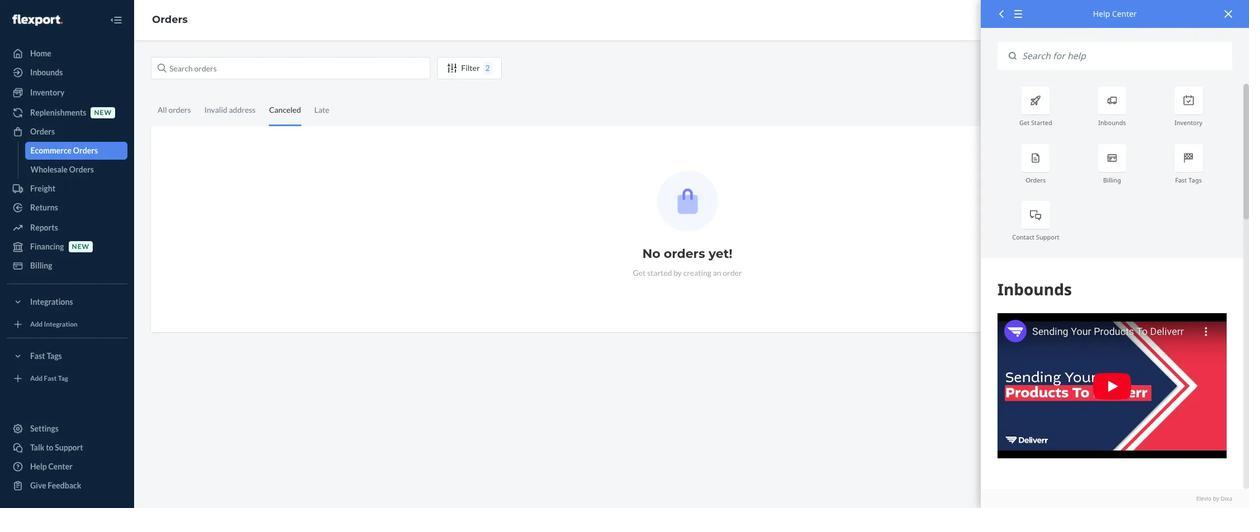 Task type: describe. For each thing, give the bounding box(es) containing it.
0 horizontal spatial help center
[[30, 462, 73, 472]]

1 vertical spatial by
[[1214, 495, 1220, 503]]

import orders button
[[1083, 57, 1152, 79]]

1 horizontal spatial center
[[1113, 8, 1138, 19]]

create
[[1168, 63, 1192, 73]]

orders inside import orders button
[[1118, 63, 1143, 73]]

add for add fast tag
[[30, 375, 43, 383]]

started
[[1032, 119, 1053, 127]]

search image
[[158, 64, 167, 73]]

1 horizontal spatial tags
[[1189, 176, 1203, 184]]

integration
[[44, 321, 78, 329]]

fast inside fast tags dropdown button
[[30, 352, 45, 361]]

tag
[[58, 375, 68, 383]]

add fast tag link
[[7, 370, 128, 388]]

0 horizontal spatial inbounds
[[30, 68, 63, 77]]

elevio by dixa
[[1197, 495, 1233, 503]]

help center link
[[7, 459, 128, 476]]

financing
[[30, 242, 64, 252]]

fast tags button
[[7, 348, 128, 366]]

new for financing
[[72, 243, 90, 251]]

elevio
[[1197, 495, 1212, 503]]

0 vertical spatial support
[[1037, 233, 1060, 242]]

inventory link
[[7, 84, 128, 102]]

orders inside the wholesale orders link
[[69, 165, 94, 174]]

ecommerce
[[30, 146, 72, 155]]

talk to support
[[30, 443, 83, 453]]

ecommerce orders
[[30, 146, 98, 155]]

give feedback
[[30, 481, 81, 491]]

0 vertical spatial inventory
[[30, 88, 65, 97]]

1 vertical spatial orders link
[[7, 123, 128, 141]]

wholesale orders link
[[25, 161, 128, 179]]

add integration
[[30, 321, 78, 329]]

contact
[[1013, 233, 1035, 242]]

1 horizontal spatial fast tags
[[1176, 176, 1203, 184]]

1 horizontal spatial billing
[[1104, 176, 1122, 184]]

0 vertical spatial by
[[674, 268, 682, 278]]

orders for all
[[169, 105, 191, 115]]

reports
[[30, 223, 58, 233]]

wholesale orders
[[30, 165, 94, 174]]

creating
[[684, 268, 712, 278]]

orders inside ecommerce orders link
[[73, 146, 98, 155]]

order
[[723, 268, 742, 278]]

invalid address
[[205, 105, 256, 115]]

dixa
[[1221, 495, 1233, 503]]

support inside talk to support button
[[55, 443, 83, 453]]

1 vertical spatial inventory
[[1175, 119, 1203, 127]]

returns
[[30, 203, 58, 213]]

an
[[713, 268, 722, 278]]

create order link
[[1159, 57, 1225, 79]]

0 vertical spatial orders link
[[152, 13, 188, 26]]

reports link
[[7, 219, 128, 237]]

add for add integration
[[30, 321, 43, 329]]

orders for no
[[664, 247, 706, 262]]

ecommerce orders link
[[25, 142, 128, 160]]

Search orders text field
[[151, 57, 431, 79]]

give feedback button
[[7, 478, 128, 495]]



Task type: vqa. For each thing, say whether or not it's contained in the screenshot.
Get Started
yes



Task type: locate. For each thing, give the bounding box(es) containing it.
import orders
[[1092, 63, 1143, 73]]

2 add from the top
[[30, 375, 43, 383]]

1 horizontal spatial orders link
[[152, 13, 188, 26]]

wholesale
[[30, 165, 68, 174]]

1 horizontal spatial help center
[[1094, 8, 1138, 19]]

elevio by dixa link
[[998, 495, 1233, 503]]

orders
[[169, 105, 191, 115], [664, 247, 706, 262]]

integrations
[[30, 298, 73, 307]]

1 vertical spatial new
[[72, 243, 90, 251]]

orders up get started by creating an order
[[664, 247, 706, 262]]

get started
[[1020, 119, 1053, 127]]

filter
[[462, 63, 480, 73]]

0 vertical spatial orders
[[169, 105, 191, 115]]

fast tags
[[1176, 176, 1203, 184], [30, 352, 62, 361]]

fast inside add fast tag link
[[44, 375, 57, 383]]

help up search search box
[[1094, 8, 1111, 19]]

add fast tag
[[30, 375, 68, 383]]

1 add from the top
[[30, 321, 43, 329]]

new down reports link
[[72, 243, 90, 251]]

to
[[46, 443, 53, 453]]

flexport logo image
[[12, 14, 63, 26]]

1 vertical spatial get
[[633, 268, 646, 278]]

replenishments
[[30, 108, 86, 117]]

freight link
[[7, 180, 128, 198]]

started
[[648, 268, 672, 278]]

1 vertical spatial help
[[30, 462, 47, 472]]

get for get started
[[1020, 119, 1030, 127]]

1 vertical spatial orders
[[664, 247, 706, 262]]

fast tags inside fast tags dropdown button
[[30, 352, 62, 361]]

1 vertical spatial inbounds
[[1099, 119, 1127, 127]]

help center
[[1094, 8, 1138, 19], [30, 462, 73, 472]]

center
[[1113, 8, 1138, 19], [48, 462, 73, 472]]

inbounds
[[30, 68, 63, 77], [1099, 119, 1127, 127]]

add left integration
[[30, 321, 43, 329]]

feedback
[[48, 481, 81, 491]]

orders link up search image on the left top
[[152, 13, 188, 26]]

0 horizontal spatial center
[[48, 462, 73, 472]]

billing
[[1104, 176, 1122, 184], [30, 261, 52, 271]]

home
[[30, 49, 51, 58]]

1 vertical spatial help center
[[30, 462, 73, 472]]

help center up search search box
[[1094, 8, 1138, 19]]

tags inside dropdown button
[[47, 352, 62, 361]]

tags
[[1189, 176, 1203, 184], [47, 352, 62, 361]]

1 horizontal spatial new
[[94, 109, 112, 117]]

home link
[[7, 45, 128, 63]]

add integration link
[[7, 316, 128, 334]]

1 vertical spatial tags
[[47, 352, 62, 361]]

get left started
[[1020, 119, 1030, 127]]

by
[[674, 268, 682, 278], [1214, 495, 1220, 503]]

0 horizontal spatial by
[[674, 268, 682, 278]]

0 horizontal spatial support
[[55, 443, 83, 453]]

add left the 'tag'
[[30, 375, 43, 383]]

fast
[[1176, 176, 1188, 184], [30, 352, 45, 361], [44, 375, 57, 383]]

center up search search box
[[1113, 8, 1138, 19]]

yet!
[[709, 247, 733, 262]]

invalid
[[205, 105, 228, 115]]

0 vertical spatial fast
[[1176, 176, 1188, 184]]

new
[[94, 109, 112, 117], [72, 243, 90, 251]]

1 horizontal spatial help
[[1094, 8, 1111, 19]]

help inside help center link
[[30, 462, 47, 472]]

import
[[1092, 63, 1116, 73]]

contact support
[[1013, 233, 1060, 242]]

1 horizontal spatial orders
[[664, 247, 706, 262]]

orders link
[[152, 13, 188, 26], [7, 123, 128, 141]]

0 horizontal spatial tags
[[47, 352, 62, 361]]

0 horizontal spatial get
[[633, 268, 646, 278]]

1 horizontal spatial support
[[1037, 233, 1060, 242]]

billing link
[[7, 257, 128, 275]]

support down settings link
[[55, 443, 83, 453]]

all
[[158, 105, 167, 115]]

0 vertical spatial tags
[[1189, 176, 1203, 184]]

late
[[315, 105, 330, 115]]

0 vertical spatial inbounds
[[30, 68, 63, 77]]

help up give
[[30, 462, 47, 472]]

2 vertical spatial fast
[[44, 375, 57, 383]]

0 horizontal spatial orders link
[[7, 123, 128, 141]]

2
[[486, 63, 490, 73]]

all orders
[[158, 105, 191, 115]]

inbounds down home
[[30, 68, 63, 77]]

0 vertical spatial new
[[94, 109, 112, 117]]

0 vertical spatial center
[[1113, 8, 1138, 19]]

order
[[1194, 63, 1215, 73]]

new for replenishments
[[94, 109, 112, 117]]

add
[[30, 321, 43, 329], [30, 375, 43, 383]]

1 vertical spatial center
[[48, 462, 73, 472]]

add inside add integration link
[[30, 321, 43, 329]]

add inside add fast tag link
[[30, 375, 43, 383]]

Search search field
[[1017, 42, 1233, 70]]

orders right all
[[169, 105, 191, 115]]

help center down to
[[30, 462, 73, 472]]

no
[[643, 247, 661, 262]]

1 vertical spatial fast
[[30, 352, 45, 361]]

get started by creating an order
[[633, 268, 742, 278]]

center down talk to support
[[48, 462, 73, 472]]

freight
[[30, 184, 55, 193]]

0 vertical spatial help
[[1094, 8, 1111, 19]]

inventory up replenishments
[[30, 88, 65, 97]]

get left started on the right of page
[[633, 268, 646, 278]]

1 horizontal spatial inventory
[[1175, 119, 1203, 127]]

by left dixa
[[1214, 495, 1220, 503]]

help
[[1094, 8, 1111, 19], [30, 462, 47, 472]]

0 vertical spatial add
[[30, 321, 43, 329]]

0 vertical spatial billing
[[1104, 176, 1122, 184]]

new down inventory link
[[94, 109, 112, 117]]

inventory down create order link
[[1175, 119, 1203, 127]]

filter 2
[[462, 63, 490, 73]]

give
[[30, 481, 46, 491]]

0 horizontal spatial orders
[[169, 105, 191, 115]]

1 vertical spatial fast tags
[[30, 352, 62, 361]]

1 horizontal spatial inbounds
[[1099, 119, 1127, 127]]

0 vertical spatial fast tags
[[1176, 176, 1203, 184]]

0 horizontal spatial help
[[30, 462, 47, 472]]

inventory
[[30, 88, 65, 97], [1175, 119, 1203, 127]]

support right contact
[[1037, 233, 1060, 242]]

integrations button
[[7, 294, 128, 311]]

1 horizontal spatial get
[[1020, 119, 1030, 127]]

0 horizontal spatial new
[[72, 243, 90, 251]]

close navigation image
[[110, 13, 123, 27]]

orders link up ecommerce orders
[[7, 123, 128, 141]]

by right started on the right of page
[[674, 268, 682, 278]]

1 horizontal spatial by
[[1214, 495, 1220, 503]]

settings link
[[7, 421, 128, 438]]

get
[[1020, 119, 1030, 127], [633, 268, 646, 278]]

support
[[1037, 233, 1060, 242], [55, 443, 83, 453]]

no orders yet!
[[643, 247, 733, 262]]

returns link
[[7, 199, 128, 217]]

settings
[[30, 424, 59, 434]]

get for get started by creating an order
[[633, 268, 646, 278]]

0 horizontal spatial billing
[[30, 261, 52, 271]]

inbounds link
[[7, 64, 128, 82]]

1 vertical spatial billing
[[30, 261, 52, 271]]

talk
[[30, 443, 44, 453]]

0 horizontal spatial inventory
[[30, 88, 65, 97]]

canceled
[[269, 105, 301, 115]]

0 vertical spatial get
[[1020, 119, 1030, 127]]

inbounds down import orders button
[[1099, 119, 1127, 127]]

1 vertical spatial add
[[30, 375, 43, 383]]

create order
[[1168, 63, 1215, 73]]

orders
[[152, 13, 188, 26], [1118, 63, 1143, 73], [30, 127, 55, 136], [73, 146, 98, 155], [69, 165, 94, 174], [1026, 176, 1046, 184]]

0 horizontal spatial fast tags
[[30, 352, 62, 361]]

0 vertical spatial help center
[[1094, 8, 1138, 19]]

1 vertical spatial support
[[55, 443, 83, 453]]

address
[[229, 105, 256, 115]]

empty list image
[[657, 171, 718, 232]]

talk to support button
[[7, 440, 128, 457]]



